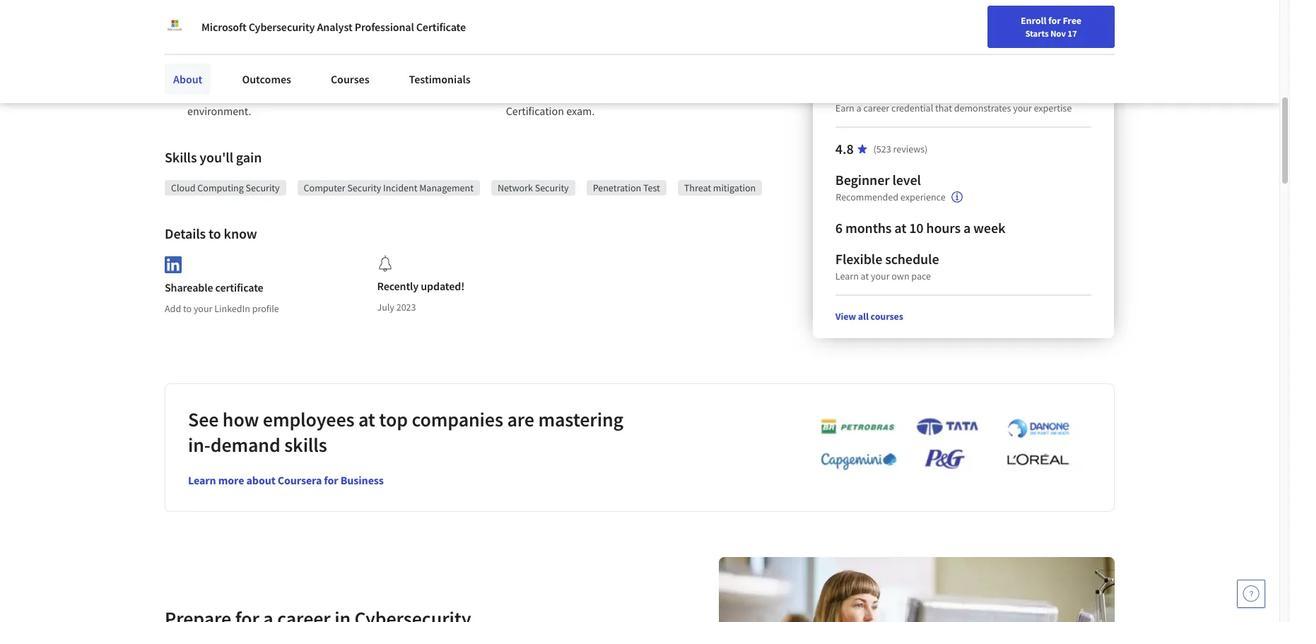 Task type: locate. For each thing, give the bounding box(es) containing it.
0 vertical spatial skills
[[615, 70, 639, 84]]

understand the cybersecurity landscape and learn core concepts foundational to security, compliance, and identity solutions.
[[187, 8, 469, 56]]

recently updated!
[[377, 279, 465, 293]]

within
[[387, 87, 417, 101]]

earn
[[836, 102, 855, 114]]

2 vertical spatial a
[[964, 219, 971, 237]]

a for skills
[[664, 70, 670, 84]]

computer security incident management
[[304, 182, 474, 194]]

0 vertical spatial network
[[743, 8, 782, 22]]

learn down flexible
[[836, 270, 859, 283]]

1 vertical spatial a
[[857, 102, 862, 114]]

the inside understand the cybersecurity landscape and learn core concepts foundational to security, compliance, and identity solutions.
[[245, 8, 261, 22]]

and inside develop and implement threat mitigation strategies by applying effective cybersecurity measures within an azure environment.
[[228, 70, 247, 84]]

certificate
[[215, 281, 263, 295]]

at inside flexible schedule learn at your own pace
[[861, 270, 870, 283]]

flexible
[[836, 250, 883, 268]]

and
[[380, 8, 398, 22], [409, 25, 428, 39], [506, 25, 524, 39], [228, 70, 247, 84], [754, 70, 772, 84]]

learn
[[400, 8, 424, 22]]

analyst
[[317, 20, 353, 34]]

learn left more at left
[[188, 474, 216, 488]]

1 vertical spatial learn
[[188, 474, 216, 488]]

1 horizontal spatial skills
[[615, 70, 639, 84]]

shareable
[[165, 281, 213, 295]]

skills up coursera at the left bottom of the page
[[284, 433, 327, 458]]

solutions.
[[187, 42, 234, 56]]

2 horizontal spatial security
[[535, 182, 569, 194]]

recently
[[377, 279, 419, 293]]

for inside demonstrate your new skills with a capstone project and prepare for the industry-recognized microsoft sc-900 certification exam.
[[545, 87, 559, 101]]

the up exam.
[[561, 87, 576, 101]]

months
[[846, 219, 892, 237]]

security for network security
[[535, 182, 569, 194]]

and up compliance, on the top
[[380, 8, 398, 22]]

your inside flexible schedule learn at your own pace
[[871, 270, 890, 283]]

for
[[1049, 14, 1061, 27], [545, 87, 559, 101], [324, 474, 338, 488]]

new
[[593, 70, 613, 84]]

cybersecurity
[[263, 8, 327, 22], [273, 87, 337, 101]]

management
[[419, 182, 474, 194]]

cybersecurity up security,
[[263, 8, 327, 22]]

1 vertical spatial microsoft
[[675, 87, 719, 101]]

an inside understand the vulnerabilities of an organizations network and mitigate attacks on network infrastructures to protect data.
[[663, 8, 675, 22]]

to left know
[[209, 225, 221, 243]]

and up 900
[[754, 70, 772, 84]]

0 horizontal spatial security
[[246, 182, 280, 194]]

0 horizontal spatial mitigation
[[334, 70, 383, 84]]

recommended experience
[[836, 191, 946, 204]]

1 horizontal spatial for
[[545, 87, 559, 101]]

a
[[664, 70, 670, 84], [857, 102, 862, 114], [964, 219, 971, 237]]

a right earn
[[857, 102, 862, 114]]

computing
[[198, 182, 244, 194]]

2 horizontal spatial for
[[1049, 14, 1061, 27]]

english button
[[983, 0, 1068, 46]]

1 vertical spatial at
[[861, 270, 870, 283]]

effective
[[231, 87, 271, 101]]

azure
[[433, 87, 460, 101]]

microsoft inside demonstrate your new skills with a capstone project and prepare for the industry-recognized microsoft sc-900 certification exam.
[[675, 87, 719, 101]]

0 vertical spatial mitigation
[[334, 70, 383, 84]]

network down of
[[619, 25, 658, 39]]

a for 10
[[964, 219, 971, 237]]

2 security from the left
[[347, 182, 381, 194]]

your left new
[[569, 70, 591, 84]]

recommended
[[836, 191, 899, 204]]

the for skills you'll gain
[[245, 8, 261, 22]]

courses
[[331, 72, 370, 86]]

1 vertical spatial skills
[[284, 433, 327, 458]]

learn
[[836, 270, 859, 283], [188, 474, 216, 488]]

are
[[507, 407, 535, 433]]

pace
[[912, 270, 932, 283]]

security down gain
[[246, 182, 280, 194]]

at inside see how employees at top companies are mastering in-demand skills
[[358, 407, 375, 433]]

understand inside understand the cybersecurity landscape and learn core concepts foundational to security, compliance, and identity solutions.
[[187, 8, 243, 22]]

1 horizontal spatial security
[[347, 182, 381, 194]]

to right add
[[183, 302, 192, 315]]

employees
[[263, 407, 355, 433]]

capstone
[[672, 70, 716, 84]]

understand
[[187, 8, 243, 22], [506, 8, 562, 22]]

1 horizontal spatial mitigation
[[713, 182, 756, 194]]

microsoft up solutions.
[[202, 20, 247, 34]]

mitigation up measures
[[334, 70, 383, 84]]

microsoft down the capstone
[[675, 87, 719, 101]]

to left protect
[[732, 25, 741, 39]]

cybersecurity inside develop and implement threat mitigation strategies by applying effective cybersecurity measures within an azure environment.
[[273, 87, 337, 101]]

cybersecurity down threat
[[273, 87, 337, 101]]

1 vertical spatial for
[[545, 87, 559, 101]]

schedule
[[886, 250, 940, 268]]

and up data.
[[506, 25, 524, 39]]

network security
[[498, 182, 569, 194]]

skills inside see how employees at top companies are mastering in-demand skills
[[284, 433, 327, 458]]

the inside demonstrate your new skills with a capstone project and prepare for the industry-recognized microsoft sc-900 certification exam.
[[561, 87, 576, 101]]

the
[[245, 8, 261, 22], [564, 8, 579, 22], [561, 87, 576, 101]]

0 horizontal spatial a
[[664, 70, 670, 84]]

exam.
[[567, 104, 595, 118]]

the inside understand the vulnerabilities of an organizations network and mitigate attacks on network infrastructures to protect data.
[[564, 8, 579, 22]]

at
[[895, 219, 907, 237], [861, 270, 870, 283], [358, 407, 375, 433]]

threat
[[303, 70, 332, 84]]

career
[[864, 102, 890, 114]]

skills right new
[[615, 70, 639, 84]]

1 horizontal spatial microsoft
[[675, 87, 719, 101]]

0 horizontal spatial at
[[358, 407, 375, 433]]

vulnerabilities
[[582, 8, 649, 22]]

at left top
[[358, 407, 375, 433]]

0 horizontal spatial an
[[419, 87, 431, 101]]

1 horizontal spatial an
[[663, 8, 675, 22]]

a left week
[[964, 219, 971, 237]]

1 vertical spatial an
[[419, 87, 431, 101]]

of
[[651, 8, 661, 22]]

certification
[[506, 104, 564, 118]]

1 horizontal spatial network
[[743, 8, 782, 22]]

understand inside understand the vulnerabilities of an organizations network and mitigate attacks on network infrastructures to protect data.
[[506, 8, 562, 22]]

more
[[218, 474, 244, 488]]

understand the vulnerabilities of an organizations network and mitigate attacks on network infrastructures to protect data.
[[506, 8, 785, 56]]

2 horizontal spatial a
[[964, 219, 971, 237]]

all
[[859, 310, 869, 323]]

understand up concepts
[[187, 8, 243, 22]]

0 vertical spatial for
[[1049, 14, 1061, 27]]

skills
[[615, 70, 639, 84], [284, 433, 327, 458]]

to
[[295, 25, 305, 39], [732, 25, 741, 39], [209, 225, 221, 243], [183, 302, 192, 315]]

0 vertical spatial a
[[664, 70, 670, 84]]

security right network
[[535, 182, 569, 194]]

a right "with"
[[664, 70, 670, 84]]

2 vertical spatial for
[[324, 474, 338, 488]]

10
[[910, 219, 924, 237]]

cybersecurity
[[249, 20, 315, 34]]

3 security from the left
[[535, 182, 569, 194]]

information about difficulty level pre-requisites. image
[[951, 191, 963, 203]]

network up protect
[[743, 8, 782, 22]]

mastering
[[538, 407, 624, 433]]

for down demonstrate at top left
[[545, 87, 559, 101]]

0 vertical spatial at
[[895, 219, 907, 237]]

free
[[1063, 14, 1082, 27]]

skills you'll gain
[[165, 148, 262, 166]]

microsoft
[[202, 20, 247, 34], [675, 87, 719, 101]]

enroll for free starts nov 17
[[1021, 14, 1082, 39]]

gain
[[236, 148, 262, 166]]

industry-
[[579, 87, 621, 101]]

1 vertical spatial cybersecurity
[[273, 87, 337, 101]]

0 horizontal spatial skills
[[284, 433, 327, 458]]

credential
[[892, 102, 934, 114]]

an right of
[[663, 8, 675, 22]]

1 understand from the left
[[187, 8, 243, 22]]

penetration
[[593, 182, 641, 194]]

show notifications image
[[1089, 18, 1106, 35]]

0 vertical spatial learn
[[836, 270, 859, 283]]

1 horizontal spatial understand
[[506, 8, 562, 22]]

the up foundational
[[245, 8, 261, 22]]

1 horizontal spatial learn
[[836, 270, 859, 283]]

0 horizontal spatial understand
[[187, 8, 243, 22]]

earn a career credential that demonstrates your expertise
[[836, 102, 1072, 114]]

view all courses
[[836, 310, 904, 323]]

and up effective
[[228, 70, 247, 84]]

week
[[974, 219, 1006, 237]]

0 horizontal spatial learn
[[188, 474, 216, 488]]

for left business
[[324, 474, 338, 488]]

to left security,
[[295, 25, 305, 39]]

a inside demonstrate your new skills with a capstone project and prepare for the industry-recognized microsoft sc-900 certification exam.
[[664, 70, 670, 84]]

sc-
[[721, 87, 737, 101]]

cybersecurity inside understand the cybersecurity landscape and learn core concepts foundational to security, compliance, and identity solutions.
[[263, 8, 327, 22]]

the up attacks
[[564, 8, 579, 22]]

top
[[379, 407, 408, 433]]

0 vertical spatial cybersecurity
[[263, 8, 327, 22]]

learn inside flexible schedule learn at your own pace
[[836, 270, 859, 283]]

1 security from the left
[[246, 182, 280, 194]]

(523
[[874, 143, 892, 155]]

at for see how employees at top companies are mastering in-demand skills
[[358, 407, 375, 433]]

demonstrates
[[955, 102, 1012, 114]]

that
[[936, 102, 953, 114]]

your left own
[[871, 270, 890, 283]]

to inside understand the vulnerabilities of an organizations network and mitigate attacks on network infrastructures to protect data.
[[732, 25, 741, 39]]

mitigation right threat
[[713, 182, 756, 194]]

2 vertical spatial at
[[358, 407, 375, 433]]

understand up "mitigate"
[[506, 8, 562, 22]]

organizations
[[677, 8, 741, 22]]

starts
[[1026, 28, 1049, 39]]

testimonials link
[[401, 64, 479, 95]]

0 horizontal spatial microsoft
[[202, 20, 247, 34]]

at for flexible schedule learn at your own pace
[[861, 270, 870, 283]]

at down flexible
[[861, 270, 870, 283]]

the for earn a career credential that demonstrates your expertise
[[564, 8, 579, 22]]

None search field
[[202, 9, 541, 37]]

1 horizontal spatial at
[[861, 270, 870, 283]]

for inside enroll for free starts nov 17
[[1049, 14, 1061, 27]]

1 vertical spatial network
[[619, 25, 658, 39]]

nov
[[1051, 28, 1066, 39]]

and inside understand the vulnerabilities of an organizations network and mitigate attacks on network infrastructures to protect data.
[[506, 25, 524, 39]]

about
[[246, 474, 276, 488]]

an down testimonials
[[419, 87, 431, 101]]

security,
[[307, 25, 347, 39]]

strategies
[[385, 70, 430, 84]]

see how employees at top companies are mastering in-demand skills
[[188, 407, 624, 458]]

security left incident
[[347, 182, 381, 194]]

2 understand from the left
[[506, 8, 562, 22]]

0 vertical spatial an
[[663, 8, 675, 22]]

for up "nov"
[[1049, 14, 1061, 27]]

at left 10
[[895, 219, 907, 237]]



Task type: vqa. For each thing, say whether or not it's contained in the screenshot.
Management
yes



Task type: describe. For each thing, give the bounding box(es) containing it.
microsoft image
[[165, 17, 185, 37]]

17
[[1068, 28, 1077, 39]]

english
[[1009, 16, 1043, 30]]

incident
[[383, 182, 417, 194]]

details
[[165, 225, 206, 243]]

skills inside demonstrate your new skills with a capstone project and prepare for the industry-recognized microsoft sc-900 certification exam.
[[615, 70, 639, 84]]

0 horizontal spatial network
[[619, 25, 658, 39]]

courses
[[871, 310, 904, 323]]

1 horizontal spatial a
[[857, 102, 862, 114]]

expertise
[[1034, 102, 1072, 114]]

profile
[[252, 302, 279, 315]]

view all courses link
[[836, 310, 904, 323]]

add to your linkedin profile
[[165, 302, 279, 315]]

penetration test
[[593, 182, 660, 194]]

by
[[433, 70, 444, 84]]

0 horizontal spatial for
[[324, 474, 338, 488]]

and down learn at top left
[[409, 25, 428, 39]]

6 months at 10 hours a week
[[836, 219, 1006, 237]]

in-
[[188, 433, 211, 458]]

threat
[[684, 182, 711, 194]]

and inside demonstrate your new skills with a capstone project and prepare for the industry-recognized microsoft sc-900 certification exam.
[[754, 70, 772, 84]]

view
[[836, 310, 857, 323]]

(523 reviews)
[[874, 143, 928, 155]]

outcomes link
[[234, 64, 300, 95]]

you'll
[[200, 148, 233, 166]]

experience
[[901, 191, 946, 204]]

an inside develop and implement threat mitigation strategies by applying effective cybersecurity measures within an azure environment.
[[419, 87, 431, 101]]

concepts
[[187, 25, 230, 39]]

test
[[643, 182, 660, 194]]

core
[[427, 8, 447, 22]]

measures
[[339, 87, 385, 101]]

learn more about coursera for business link
[[188, 474, 384, 488]]

your left expertise
[[1014, 102, 1033, 114]]

coursera
[[278, 474, 322, 488]]

beginner level
[[836, 171, 922, 189]]

6
[[836, 219, 843, 237]]

courses link
[[322, 64, 378, 95]]

see
[[188, 407, 219, 433]]

landscape
[[329, 8, 377, 22]]

understand for earn
[[506, 8, 562, 22]]

linkedin
[[214, 302, 250, 315]]

on
[[604, 25, 616, 39]]

900
[[737, 87, 754, 101]]

to inside understand the cybersecurity landscape and learn core concepts foundational to security, compliance, and identity solutions.
[[295, 25, 305, 39]]

project
[[718, 70, 751, 84]]

4.8
[[836, 140, 854, 157]]

flexible schedule learn at your own pace
[[836, 250, 940, 283]]

help center image
[[1243, 586, 1260, 603]]

1 vertical spatial mitigation
[[713, 182, 756, 194]]

updated!
[[421, 279, 465, 293]]

shareable certificate
[[165, 281, 263, 295]]

computer
[[304, 182, 345, 194]]

level
[[893, 171, 922, 189]]

testimonials
[[409, 72, 471, 86]]

about link
[[165, 64, 211, 95]]

business
[[341, 474, 384, 488]]

applying
[[187, 87, 228, 101]]

coursera enterprise logos image
[[800, 418, 1083, 479]]

cloud computing security
[[171, 182, 280, 194]]

outcomes
[[242, 72, 291, 86]]

microsoft cybersecurity analyst professional certificate
[[202, 20, 466, 34]]

develop
[[187, 70, 226, 84]]

how
[[223, 407, 259, 433]]

security for computer security incident management
[[347, 182, 381, 194]]

0 vertical spatial microsoft
[[202, 20, 247, 34]]

beginner
[[836, 171, 890, 189]]

own
[[892, 270, 910, 283]]

environment.
[[187, 104, 251, 118]]

foundational
[[232, 25, 293, 39]]

your inside demonstrate your new skills with a capstone project and prepare for the industry-recognized microsoft sc-900 certification exam.
[[569, 70, 591, 84]]

threat mitigation
[[684, 182, 756, 194]]

infrastructures
[[660, 25, 729, 39]]

implement
[[249, 70, 301, 84]]

learn more about coursera for business
[[188, 474, 384, 488]]

about
[[173, 72, 203, 86]]

network
[[498, 182, 533, 194]]

recognized
[[621, 87, 673, 101]]

understand for skills
[[187, 8, 243, 22]]

professional
[[355, 20, 414, 34]]

demonstrate
[[506, 70, 567, 84]]

hours
[[927, 219, 961, 237]]

mitigation inside develop and implement threat mitigation strategies by applying effective cybersecurity measures within an azure environment.
[[334, 70, 383, 84]]

your down shareable certificate
[[194, 302, 212, 315]]

2 horizontal spatial at
[[895, 219, 907, 237]]

cloud
[[171, 182, 196, 194]]

details to know
[[165, 225, 257, 243]]

develop and implement threat mitigation strategies by applying effective cybersecurity measures within an azure environment.
[[187, 70, 462, 118]]

prepare
[[506, 87, 543, 101]]

enroll
[[1021, 14, 1047, 27]]

2023
[[396, 301, 416, 314]]



